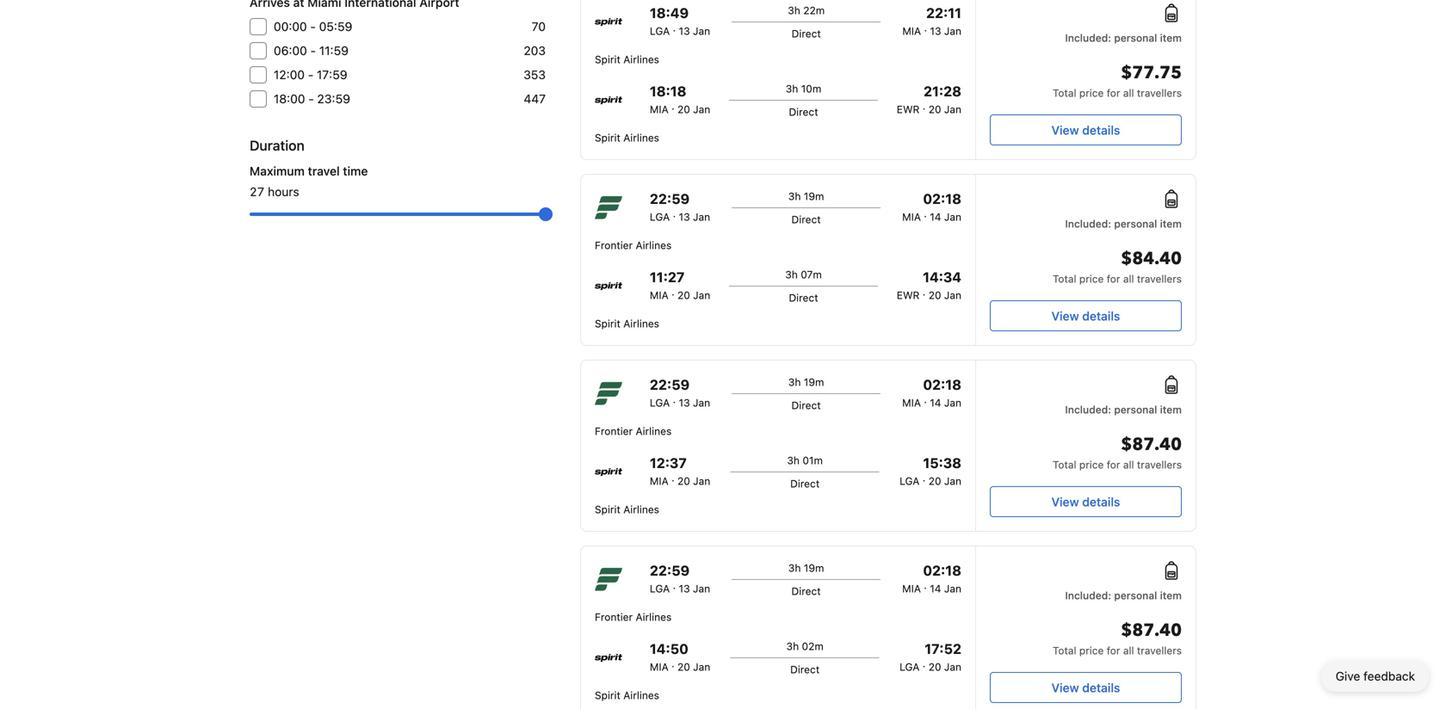 Task type: describe. For each thing, give the bounding box(es) containing it.
view details for 14:34
[[1052, 309, 1121, 323]]

item for 14:34
[[1161, 218, 1182, 230]]

22:59 for 14:50
[[650, 563, 690, 579]]

price for 15:38
[[1080, 459, 1104, 471]]

all for 17:52
[[1124, 645, 1135, 657]]

02:18 for 14:34
[[924, 191, 962, 207]]

view details button for 21:28
[[990, 115, 1182, 146]]

12:00
[[274, 68, 305, 82]]

353
[[524, 68, 546, 82]]

direct down the 3h 10m
[[789, 106, 819, 118]]

06:00 - 11:59
[[274, 43, 349, 58]]

. up 14:34
[[924, 208, 927, 220]]

$77.75 total price for all travellers
[[1053, 61, 1182, 99]]

. inside the "14:34 ewr . 20 jan"
[[923, 286, 926, 298]]

spirit for 12:37
[[595, 504, 621, 516]]

. up 12:37
[[673, 394, 676, 406]]

$87.40 total price for all travellers for 15:38
[[1053, 433, 1182, 471]]

21:28
[[924, 83, 962, 99]]

airlines down 14:50
[[624, 690, 660, 702]]

lga inside 17:52 lga . 20 jan
[[900, 661, 920, 673]]

for for 17:52
[[1107, 645, 1121, 657]]

06:00
[[274, 43, 307, 58]]

price for 17:52
[[1080, 645, 1104, 657]]

1 spirit from the top
[[595, 53, 621, 65]]

14:50
[[650, 641, 689, 657]]

17:52 lga . 20 jan
[[900, 641, 962, 673]]

frontier airlines for 12:37
[[595, 425, 672, 437]]

70
[[532, 19, 546, 34]]

view details button for 15:38
[[990, 487, 1182, 518]]

direct up 3h 01m
[[792, 400, 821, 412]]

all for 14:34
[[1124, 273, 1135, 285]]

3h 19m for 14:34
[[789, 190, 824, 202]]

direct up 3h 07m
[[792, 214, 821, 226]]

. inside 18:49 lga . 13 jan
[[673, 22, 676, 34]]

- for 18:00
[[309, 92, 314, 106]]

time
[[343, 164, 368, 178]]

3h left 22m
[[788, 4, 801, 16]]

total for 15:38
[[1053, 459, 1077, 471]]

spirit airlines for 18:18
[[595, 132, 660, 144]]

20 for 14:50
[[678, 661, 690, 673]]

airlines up 18:18
[[624, 53, 660, 65]]

19m for 17:52
[[804, 562, 824, 574]]

spirit airlines for 12:37
[[595, 504, 660, 516]]

included: personal item for 17:52
[[1066, 590, 1182, 602]]

maximum travel time 27 hours
[[250, 164, 368, 199]]

3h 19m for 15:38
[[789, 376, 824, 388]]

airlines up 14:50
[[636, 611, 672, 623]]

. up the 17:52
[[924, 580, 927, 592]]

travellers for 15:38
[[1137, 459, 1182, 471]]

personal for 14:34
[[1115, 218, 1158, 230]]

3h up 3h 02m
[[789, 562, 801, 574]]

. inside 18:18 mia . 20 jan
[[672, 100, 675, 112]]

included: for 21:28
[[1066, 32, 1112, 44]]

frontier for 14:50
[[595, 611, 633, 623]]

20 for 15:38
[[929, 475, 942, 487]]

22:59 lga . 13 jan for 11:27
[[650, 191, 711, 223]]

spirit for 18:18
[[595, 132, 621, 144]]

travel
[[308, 164, 340, 178]]

18:18 mia . 20 jan
[[650, 83, 711, 115]]

3h 10m
[[786, 83, 822, 95]]

frontier for 12:37
[[595, 425, 633, 437]]

22:59 lga . 13 jan for 12:37
[[650, 377, 711, 409]]

22:59 lga . 13 jan for 14:50
[[650, 563, 711, 595]]

14:50 mia . 20 jan
[[650, 641, 711, 673]]

total for 21:28
[[1053, 87, 1077, 99]]

14:34
[[923, 269, 962, 285]]

23:59
[[317, 92, 350, 106]]

view details for 17:52
[[1052, 681, 1121, 695]]

spirit for 11:27
[[595, 318, 621, 330]]

lga for 12:37
[[650, 397, 670, 409]]

$84.40 total price for all travellers
[[1053, 247, 1182, 285]]

details for 21:28
[[1083, 123, 1121, 137]]

- for 06:00
[[310, 43, 316, 58]]

details for 15:38
[[1083, 495, 1121, 509]]

02m
[[802, 641, 824, 653]]

447
[[524, 92, 546, 106]]

3h 02m
[[787, 641, 824, 653]]

02:18 for 15:38
[[924, 377, 962, 393]]

20 for 18:18
[[678, 103, 690, 115]]

item for 17:52
[[1161, 590, 1182, 602]]

frontier for 11:27
[[595, 239, 633, 251]]

airlines down 11:27
[[624, 318, 660, 330]]

view details for 15:38
[[1052, 495, 1121, 509]]

jan inside 22:11 mia . 13 jan
[[945, 25, 962, 37]]

3h 01m
[[787, 455, 823, 467]]

. up 14:50
[[673, 580, 676, 592]]

203
[[524, 43, 546, 58]]

11:27 mia . 20 jan
[[650, 269, 711, 301]]

direct down 3h 01m
[[791, 478, 820, 490]]

18:18
[[650, 83, 687, 99]]

. up 11:27
[[673, 208, 676, 220]]

17:59
[[317, 68, 348, 82]]

20 for 17:52
[[929, 661, 942, 673]]

feedback
[[1364, 670, 1416, 684]]

lga for 18:18
[[650, 25, 670, 37]]

18:49 lga . 13 jan
[[650, 5, 711, 37]]

direct down 3h 02m
[[791, 664, 820, 676]]

jan inside 17:52 lga . 20 jan
[[945, 661, 962, 673]]

travellers for 14:34
[[1137, 273, 1182, 285]]

. inside 22:11 mia . 13 jan
[[924, 22, 927, 34]]

18:00 - 23:59
[[274, 92, 350, 106]]

view details button for 17:52
[[990, 673, 1182, 704]]

14 for 17:52
[[930, 583, 942, 595]]

view details button for 14:34
[[990, 301, 1182, 332]]

details for 14:34
[[1083, 309, 1121, 323]]

. inside the 12:37 mia . 20 jan
[[672, 472, 675, 484]]

give feedback
[[1336, 670, 1416, 684]]

- for 12:00
[[308, 68, 314, 82]]

12:37 mia . 20 jan
[[650, 455, 711, 487]]

02:18 mia . 14 jan for 15:38
[[903, 377, 962, 409]]

13 inside 22:11 mia . 13 jan
[[930, 25, 942, 37]]



Task type: locate. For each thing, give the bounding box(es) containing it.
jan inside 21:28 ewr . 20 jan
[[945, 103, 962, 115]]

22:59 lga . 13 jan
[[650, 191, 711, 223], [650, 377, 711, 409], [650, 563, 711, 595]]

airlines down 18:18
[[624, 132, 660, 144]]

1 $87.40 from the top
[[1122, 433, 1182, 457]]

4 spirit from the top
[[595, 504, 621, 516]]

1 personal from the top
[[1115, 32, 1158, 44]]

3h up 3h 01m
[[789, 376, 801, 388]]

10m
[[801, 83, 822, 95]]

$87.40 for 15:38
[[1122, 433, 1182, 457]]

airlines down 12:37
[[624, 504, 660, 516]]

3 spirit airlines from the top
[[595, 318, 660, 330]]

jan
[[693, 25, 711, 37], [945, 25, 962, 37], [693, 103, 711, 115], [945, 103, 962, 115], [693, 211, 711, 223], [945, 211, 962, 223], [693, 289, 711, 301], [945, 289, 962, 301], [693, 397, 711, 409], [945, 397, 962, 409], [693, 475, 711, 487], [945, 475, 962, 487], [693, 583, 711, 595], [945, 583, 962, 595], [693, 661, 711, 673], [945, 661, 962, 673]]

2 spirit from the top
[[595, 132, 621, 144]]

4 for from the top
[[1107, 645, 1121, 657]]

00:00
[[274, 19, 307, 34]]

3h
[[788, 4, 801, 16], [786, 83, 799, 95], [789, 190, 801, 202], [786, 269, 798, 281], [789, 376, 801, 388], [787, 455, 800, 467], [789, 562, 801, 574], [787, 641, 799, 653]]

view for 21:28
[[1052, 123, 1080, 137]]

20 down 18:18
[[678, 103, 690, 115]]

mia inside the 12:37 mia . 20 jan
[[650, 475, 669, 487]]

3h left 02m
[[787, 641, 799, 653]]

3 included: personal item from the top
[[1066, 404, 1182, 416]]

5 spirit airlines from the top
[[595, 690, 660, 702]]

price for 14:34
[[1080, 273, 1104, 285]]

1 3h 19m from the top
[[789, 190, 824, 202]]

price for 21:28
[[1080, 87, 1104, 99]]

3 view from the top
[[1052, 495, 1080, 509]]

jan inside 18:49 lga . 13 jan
[[693, 25, 711, 37]]

3 frontier from the top
[[595, 611, 633, 623]]

$87.40 for 17:52
[[1122, 619, 1182, 643]]

13 for 14:50
[[679, 583, 690, 595]]

personal
[[1115, 32, 1158, 44], [1115, 218, 1158, 230], [1115, 404, 1158, 416], [1115, 590, 1158, 602]]

4 spirit airlines from the top
[[595, 504, 660, 516]]

personal for 15:38
[[1115, 404, 1158, 416]]

jan inside 15:38 lga . 20 jan
[[945, 475, 962, 487]]

20 inside 15:38 lga . 20 jan
[[929, 475, 942, 487]]

4 price from the top
[[1080, 645, 1104, 657]]

$84.40
[[1122, 247, 1182, 271]]

19m up 02m
[[804, 562, 824, 574]]

15:38
[[923, 455, 962, 471]]

for for 14:34
[[1107, 273, 1121, 285]]

3 personal from the top
[[1115, 404, 1158, 416]]

20 down 15:38
[[929, 475, 942, 487]]

3h 19m
[[789, 190, 824, 202], [789, 376, 824, 388], [789, 562, 824, 574]]

personal for 17:52
[[1115, 590, 1158, 602]]

ewr for $84.40
[[897, 289, 920, 301]]

0 vertical spatial 14
[[930, 211, 942, 223]]

2 19m from the top
[[804, 376, 824, 388]]

11:27
[[650, 269, 685, 285]]

. down 22:11
[[924, 22, 927, 34]]

. down 14:34
[[923, 286, 926, 298]]

02:18 up 15:38
[[924, 377, 962, 393]]

included:
[[1066, 32, 1112, 44], [1066, 218, 1112, 230], [1066, 404, 1112, 416], [1066, 590, 1112, 602]]

14 up the 17:52
[[930, 583, 942, 595]]

jan inside 11:27 mia . 20 jan
[[693, 289, 711, 301]]

11:59
[[319, 43, 349, 58]]

4 total from the top
[[1053, 645, 1077, 657]]

02:18 mia . 14 jan for 17:52
[[903, 563, 962, 595]]

give
[[1336, 670, 1361, 684]]

for
[[1107, 87, 1121, 99], [1107, 273, 1121, 285], [1107, 459, 1121, 471], [1107, 645, 1121, 657]]

hours
[[268, 185, 299, 199]]

3h 19m up 3h 02m
[[789, 562, 824, 574]]

12:37
[[650, 455, 687, 471]]

19m for 15:38
[[804, 376, 824, 388]]

3h 07m
[[786, 269, 822, 281]]

2 vertical spatial 02:18 mia . 14 jan
[[903, 563, 962, 595]]

2 vertical spatial 19m
[[804, 562, 824, 574]]

travellers inside $84.40 total price for all travellers
[[1137, 273, 1182, 285]]

mia up 21:28 ewr . 20 jan
[[903, 25, 922, 37]]

20 for 11:27
[[678, 289, 690, 301]]

20 inside 21:28 ewr . 20 jan
[[929, 103, 942, 115]]

view
[[1052, 123, 1080, 137], [1052, 309, 1080, 323], [1052, 495, 1080, 509], [1052, 681, 1080, 695]]

4 included: personal item from the top
[[1066, 590, 1182, 602]]

mia up 15:38 lga . 20 jan
[[903, 397, 921, 409]]

1 22:59 from the top
[[650, 191, 690, 207]]

22:59
[[650, 191, 690, 207], [650, 377, 690, 393], [650, 563, 690, 579]]

21:28 ewr . 20 jan
[[897, 83, 962, 115]]

13 for 11:27
[[679, 211, 690, 223]]

20 down 14:34
[[929, 289, 942, 301]]

total inside $84.40 total price for all travellers
[[1053, 273, 1077, 285]]

14 up 14:34
[[930, 211, 942, 223]]

1 frontier airlines from the top
[[595, 239, 672, 251]]

2 vertical spatial 02:18
[[924, 563, 962, 579]]

jan inside the "14:34 ewr . 20 jan"
[[945, 289, 962, 301]]

mia down 14:50
[[650, 661, 669, 673]]

mia inside 11:27 mia . 20 jan
[[650, 289, 669, 301]]

frontier airlines up 12:37
[[595, 425, 672, 437]]

$87.40 total price for all travellers for 17:52
[[1053, 619, 1182, 657]]

view details
[[1052, 123, 1121, 137], [1052, 309, 1121, 323], [1052, 495, 1121, 509], [1052, 681, 1121, 695]]

01m
[[803, 455, 823, 467]]

maximum
[[250, 164, 305, 178]]

spirit airlines up 18:18
[[595, 53, 660, 65]]

2 included: from the top
[[1066, 218, 1112, 230]]

20 down 12:37
[[678, 475, 690, 487]]

item for 21:28
[[1161, 32, 1182, 44]]

22:59 lga . 13 jan up 14:50
[[650, 563, 711, 595]]

2 vertical spatial 22:59
[[650, 563, 690, 579]]

airlines up 12:37
[[636, 425, 672, 437]]

15:38 lga . 20 jan
[[900, 455, 962, 487]]

view for 14:34
[[1052, 309, 1080, 323]]

included: personal item
[[1066, 32, 1182, 44], [1066, 218, 1182, 230], [1066, 404, 1182, 416], [1066, 590, 1182, 602]]

1 vertical spatial frontier
[[595, 425, 633, 437]]

ewr
[[897, 103, 920, 115], [897, 289, 920, 301]]

direct up 3h 02m
[[792, 586, 821, 598]]

0 vertical spatial 22:59 lga . 13 jan
[[650, 191, 711, 223]]

mia inside 22:11 mia . 13 jan
[[903, 25, 922, 37]]

total
[[1053, 87, 1077, 99], [1053, 273, 1077, 285], [1053, 459, 1077, 471], [1053, 645, 1077, 657]]

22:59 up 14:50
[[650, 563, 690, 579]]

20 for 21:28
[[929, 103, 942, 115]]

ewr inside the "14:34 ewr . 20 jan"
[[897, 289, 920, 301]]

1 travellers from the top
[[1137, 87, 1182, 99]]

13 inside 18:49 lga . 13 jan
[[679, 25, 690, 37]]

2 details from the top
[[1083, 309, 1121, 323]]

14 for 14:34
[[930, 211, 942, 223]]

1 vertical spatial $87.40 total price for all travellers
[[1053, 619, 1182, 657]]

0 vertical spatial frontier
[[595, 239, 633, 251]]

1 included: personal item from the top
[[1066, 32, 1182, 44]]

direct down 3h 07m
[[789, 292, 819, 304]]

jan inside 14:50 mia . 20 jan
[[693, 661, 711, 673]]

12:00 - 17:59
[[274, 68, 348, 82]]

2 vertical spatial frontier
[[595, 611, 633, 623]]

2 22:59 from the top
[[650, 377, 690, 393]]

1 22:59 lga . 13 jan from the top
[[650, 191, 711, 223]]

02:18
[[924, 191, 962, 207], [924, 377, 962, 393], [924, 563, 962, 579]]

1 vertical spatial $87.40
[[1122, 619, 1182, 643]]

1 vertical spatial frontier airlines
[[595, 425, 672, 437]]

frontier airlines up 11:27
[[595, 239, 672, 251]]

17:52
[[925, 641, 962, 657]]

2 vertical spatial 22:59 lga . 13 jan
[[650, 563, 711, 595]]

13 up 12:37
[[679, 397, 690, 409]]

. down 11:27
[[672, 286, 675, 298]]

0 vertical spatial frontier airlines
[[595, 239, 672, 251]]

2 all from the top
[[1124, 273, 1135, 285]]

- left 11:59
[[310, 43, 316, 58]]

2 for from the top
[[1107, 273, 1121, 285]]

3 total from the top
[[1053, 459, 1077, 471]]

price
[[1080, 87, 1104, 99], [1080, 273, 1104, 285], [1080, 459, 1104, 471], [1080, 645, 1104, 657]]

. up 15:38
[[924, 394, 927, 406]]

3h 19m up 3h 07m
[[789, 190, 824, 202]]

3 included: from the top
[[1066, 404, 1112, 416]]

19m
[[804, 190, 824, 202], [804, 376, 824, 388], [804, 562, 824, 574]]

spirit for 14:50
[[595, 690, 621, 702]]

spirit airlines down 12:37
[[595, 504, 660, 516]]

20 inside 17:52 lga . 20 jan
[[929, 661, 942, 673]]

1 item from the top
[[1161, 32, 1182, 44]]

3 19m from the top
[[804, 562, 824, 574]]

1 price from the top
[[1080, 87, 1104, 99]]

lga for 14:50
[[650, 583, 670, 595]]

18:00
[[274, 92, 305, 106]]

view details button
[[990, 115, 1182, 146], [990, 301, 1182, 332], [990, 487, 1182, 518], [990, 673, 1182, 704]]

0 vertical spatial ewr
[[897, 103, 920, 115]]

spirit
[[595, 53, 621, 65], [595, 132, 621, 144], [595, 318, 621, 330], [595, 504, 621, 516], [595, 690, 621, 702]]

. inside 17:52 lga . 20 jan
[[923, 658, 926, 670]]

3 02:18 mia . 14 jan from the top
[[903, 563, 962, 595]]

1 $87.40 total price for all travellers from the top
[[1053, 433, 1182, 471]]

4 details from the top
[[1083, 681, 1121, 695]]

. down 21:28
[[923, 100, 926, 112]]

. inside 15:38 lga . 20 jan
[[923, 472, 926, 484]]

13 up 11:27
[[679, 211, 690, 223]]

4 view from the top
[[1052, 681, 1080, 695]]

3 view details from the top
[[1052, 495, 1121, 509]]

1 view from the top
[[1052, 123, 1080, 137]]

mia up 17:52 lga . 20 jan
[[903, 583, 921, 595]]

20 down 21:28
[[929, 103, 942, 115]]

1 vertical spatial 22:59 lga . 13 jan
[[650, 377, 711, 409]]

22:59 lga . 13 jan up 11:27
[[650, 191, 711, 223]]

3h left 07m
[[786, 269, 798, 281]]

travellers for 21:28
[[1137, 87, 1182, 99]]

13 down 22:11
[[930, 25, 942, 37]]

3 view details button from the top
[[990, 487, 1182, 518]]

0 vertical spatial 02:18 mia . 14 jan
[[903, 191, 962, 223]]

$77.75
[[1122, 61, 1182, 85]]

14 up 15:38
[[930, 397, 942, 409]]

direct
[[792, 28, 821, 40], [789, 106, 819, 118], [792, 214, 821, 226], [789, 292, 819, 304], [792, 400, 821, 412], [791, 478, 820, 490], [792, 586, 821, 598], [791, 664, 820, 676]]

travellers for 17:52
[[1137, 645, 1182, 657]]

14
[[930, 211, 942, 223], [930, 397, 942, 409], [930, 583, 942, 595]]

27
[[250, 185, 265, 199]]

0 vertical spatial 3h 19m
[[789, 190, 824, 202]]

02:18 for 17:52
[[924, 563, 962, 579]]

13 up 14:50
[[679, 583, 690, 595]]

- left 05:59
[[310, 19, 316, 34]]

spirit airlines for 14:50
[[595, 690, 660, 702]]

$87.40
[[1122, 433, 1182, 457], [1122, 619, 1182, 643]]

1 frontier from the top
[[595, 239, 633, 251]]

frontier airlines for 11:27
[[595, 239, 672, 251]]

3 22:59 lga . 13 jan from the top
[[650, 563, 711, 595]]

mia
[[903, 25, 922, 37], [650, 103, 669, 115], [903, 211, 921, 223], [650, 289, 669, 301], [903, 397, 921, 409], [650, 475, 669, 487], [903, 583, 921, 595], [650, 661, 669, 673]]

1 all from the top
[[1124, 87, 1135, 99]]

3 for from the top
[[1107, 459, 1121, 471]]

total for 14:34
[[1053, 273, 1077, 285]]

mia up the "14:34 ewr . 20 jan"
[[903, 211, 921, 223]]

1 vertical spatial 14
[[930, 397, 942, 409]]

02:18 up 14:34
[[924, 191, 962, 207]]

2 spirit airlines from the top
[[595, 132, 660, 144]]

mia down 12:37
[[650, 475, 669, 487]]

give feedback button
[[1322, 661, 1429, 692]]

for for 21:28
[[1107, 87, 1121, 99]]

- left 17:59
[[308, 68, 314, 82]]

3 3h 19m from the top
[[789, 562, 824, 574]]

02:18 mia . 14 jan for 14:34
[[903, 191, 962, 223]]

4 included: from the top
[[1066, 590, 1112, 602]]

22m
[[804, 4, 825, 16]]

22:59 lga . 13 jan up 12:37
[[650, 377, 711, 409]]

2 personal from the top
[[1115, 218, 1158, 230]]

lga inside 18:49 lga . 13 jan
[[650, 25, 670, 37]]

view for 15:38
[[1052, 495, 1080, 509]]

14:34 ewr . 20 jan
[[897, 269, 962, 301]]

22:11 mia . 13 jan
[[903, 5, 962, 37]]

2 22:59 lga . 13 jan from the top
[[650, 377, 711, 409]]

20 for 14:34
[[929, 289, 942, 301]]

airlines
[[624, 53, 660, 65], [624, 132, 660, 144], [636, 239, 672, 251], [624, 318, 660, 330], [636, 425, 672, 437], [624, 504, 660, 516], [636, 611, 672, 623], [624, 690, 660, 702]]

1 19m from the top
[[804, 190, 824, 202]]

1 ewr from the top
[[897, 103, 920, 115]]

all
[[1124, 87, 1135, 99], [1124, 273, 1135, 285], [1124, 459, 1135, 471], [1124, 645, 1135, 657]]

2 vertical spatial 3h 19m
[[789, 562, 824, 574]]

1 vertical spatial ewr
[[897, 289, 920, 301]]

22:59 up 12:37
[[650, 377, 690, 393]]

all inside $84.40 total price for all travellers
[[1124, 273, 1135, 285]]

5 spirit from the top
[[595, 690, 621, 702]]

13 down 18:49
[[679, 25, 690, 37]]

. inside 14:50 mia . 20 jan
[[672, 658, 675, 670]]

included: personal item for 14:34
[[1066, 218, 1182, 230]]

included: for 17:52
[[1066, 590, 1112, 602]]

20 inside the "14:34 ewr . 20 jan"
[[929, 289, 942, 301]]

spirit airlines
[[595, 53, 660, 65], [595, 132, 660, 144], [595, 318, 660, 330], [595, 504, 660, 516], [595, 690, 660, 702]]

lga inside 15:38 lga . 20 jan
[[900, 475, 920, 487]]

2 total from the top
[[1053, 273, 1077, 285]]

. inside 11:27 mia . 20 jan
[[672, 286, 675, 298]]

for inside $84.40 total price for all travellers
[[1107, 273, 1121, 285]]

spirit airlines for 11:27
[[595, 318, 660, 330]]

mia down 18:18
[[650, 103, 669, 115]]

2 vertical spatial 14
[[930, 583, 942, 595]]

spirit airlines down 18:18
[[595, 132, 660, 144]]

4 view details button from the top
[[990, 673, 1182, 704]]

3 14 from the top
[[930, 583, 942, 595]]

view details for 21:28
[[1052, 123, 1121, 137]]

3 all from the top
[[1124, 459, 1135, 471]]

2 frontier from the top
[[595, 425, 633, 437]]

2 ewr from the top
[[897, 289, 920, 301]]

all inside $77.75 total price for all travellers
[[1124, 87, 1135, 99]]

all for 21:28
[[1124, 87, 1135, 99]]

jan inside the 12:37 mia . 20 jan
[[693, 475, 711, 487]]

item
[[1161, 32, 1182, 44], [1161, 218, 1182, 230], [1161, 404, 1182, 416], [1161, 590, 1182, 602]]

4 personal from the top
[[1115, 590, 1158, 602]]

2 view from the top
[[1052, 309, 1080, 323]]

spirit airlines down 14:50
[[595, 690, 660, 702]]

item for 15:38
[[1161, 404, 1182, 416]]

2 $87.40 total price for all travellers from the top
[[1053, 619, 1182, 657]]

02:18 up the 17:52
[[924, 563, 962, 579]]

14 for 15:38
[[930, 397, 942, 409]]

price inside $77.75 total price for all travellers
[[1080, 87, 1104, 99]]

02:18 mia . 14 jan up 14:34
[[903, 191, 962, 223]]

details
[[1083, 123, 1121, 137], [1083, 309, 1121, 323], [1083, 495, 1121, 509], [1083, 681, 1121, 695]]

2 14 from the top
[[930, 397, 942, 409]]

1 vertical spatial 3h 19m
[[789, 376, 824, 388]]

3 frontier airlines from the top
[[595, 611, 672, 623]]

1 vertical spatial 19m
[[804, 376, 824, 388]]

1 02:18 mia . 14 jan from the top
[[903, 191, 962, 223]]

. inside 21:28 ewr . 20 jan
[[923, 100, 926, 112]]

3 spirit from the top
[[595, 318, 621, 330]]

frontier airlines
[[595, 239, 672, 251], [595, 425, 672, 437], [595, 611, 672, 623]]

3 price from the top
[[1080, 459, 1104, 471]]

00:00 - 05:59
[[274, 19, 353, 34]]

3 02:18 from the top
[[924, 563, 962, 579]]

2 02:18 from the top
[[924, 377, 962, 393]]

2 3h 19m from the top
[[789, 376, 824, 388]]

for inside $77.75 total price for all travellers
[[1107, 87, 1121, 99]]

20 down the 17:52
[[929, 661, 942, 673]]

07m
[[801, 269, 822, 281]]

20 inside 14:50 mia . 20 jan
[[678, 661, 690, 673]]

1 view details button from the top
[[990, 115, 1182, 146]]

airlines up 11:27
[[636, 239, 672, 251]]

1 vertical spatial 02:18 mia . 14 jan
[[903, 377, 962, 409]]

0 vertical spatial 19m
[[804, 190, 824, 202]]

4 travellers from the top
[[1137, 645, 1182, 657]]

2 included: personal item from the top
[[1066, 218, 1182, 230]]

included: for 14:34
[[1066, 218, 1112, 230]]

18:49
[[650, 5, 689, 21]]

.
[[673, 22, 676, 34], [924, 22, 927, 34], [672, 100, 675, 112], [923, 100, 926, 112], [673, 208, 676, 220], [924, 208, 927, 220], [672, 286, 675, 298], [923, 286, 926, 298], [673, 394, 676, 406], [924, 394, 927, 406], [672, 472, 675, 484], [923, 472, 926, 484], [673, 580, 676, 592], [924, 580, 927, 592], [672, 658, 675, 670], [923, 658, 926, 670]]

22:11
[[927, 5, 962, 21]]

2 price from the top
[[1080, 273, 1104, 285]]

spirit airlines down 11:27
[[595, 318, 660, 330]]

1 02:18 from the top
[[924, 191, 962, 207]]

1 details from the top
[[1083, 123, 1121, 137]]

mia down 11:27
[[650, 289, 669, 301]]

view for 17:52
[[1052, 681, 1080, 695]]

travellers
[[1137, 87, 1182, 99], [1137, 273, 1182, 285], [1137, 459, 1182, 471], [1137, 645, 1182, 657]]

lga
[[650, 25, 670, 37], [650, 211, 670, 223], [650, 397, 670, 409], [900, 475, 920, 487], [650, 583, 670, 595], [900, 661, 920, 673]]

2 frontier airlines from the top
[[595, 425, 672, 437]]

20 inside the 12:37 mia . 20 jan
[[678, 475, 690, 487]]

mia inside 18:18 mia . 20 jan
[[650, 103, 669, 115]]

20 inside 11:27 mia . 20 jan
[[678, 289, 690, 301]]

. down 18:49
[[673, 22, 676, 34]]

3 details from the top
[[1083, 495, 1121, 509]]

. down 12:37
[[672, 472, 675, 484]]

3 travellers from the top
[[1137, 459, 1182, 471]]

price inside $84.40 total price for all travellers
[[1080, 273, 1104, 285]]

3h left 01m
[[787, 455, 800, 467]]

frontier
[[595, 239, 633, 251], [595, 425, 633, 437], [595, 611, 633, 623]]

direct down 3h 22m at the right top
[[792, 28, 821, 40]]

13 for 12:37
[[679, 397, 690, 409]]

2 travellers from the top
[[1137, 273, 1182, 285]]

19m up 07m
[[804, 190, 824, 202]]

2 item from the top
[[1161, 218, 1182, 230]]

3h 19m up 3h 01m
[[789, 376, 824, 388]]

personal for 21:28
[[1115, 32, 1158, 44]]

4 all from the top
[[1124, 645, 1135, 657]]

all for 15:38
[[1124, 459, 1135, 471]]

02:18 mia . 14 jan
[[903, 191, 962, 223], [903, 377, 962, 409], [903, 563, 962, 595]]

. down 18:18
[[672, 100, 675, 112]]

20 inside 18:18 mia . 20 jan
[[678, 103, 690, 115]]

0 vertical spatial 02:18
[[924, 191, 962, 207]]

2 02:18 mia . 14 jan from the top
[[903, 377, 962, 409]]

3 22:59 from the top
[[650, 563, 690, 579]]

1 vertical spatial 22:59
[[650, 377, 690, 393]]

3h up 3h 07m
[[789, 190, 801, 202]]

-
[[310, 19, 316, 34], [310, 43, 316, 58], [308, 68, 314, 82], [309, 92, 314, 106]]

- right 18:00
[[309, 92, 314, 106]]

4 item from the top
[[1161, 590, 1182, 602]]

02:18 mia . 14 jan up 15:38
[[903, 377, 962, 409]]

1 for from the top
[[1107, 87, 1121, 99]]

. down 15:38
[[923, 472, 926, 484]]

1 included: from the top
[[1066, 32, 1112, 44]]

1 14 from the top
[[930, 211, 942, 223]]

2 view details button from the top
[[990, 301, 1182, 332]]

4 view details from the top
[[1052, 681, 1121, 695]]

. down 14:50
[[672, 658, 675, 670]]

1 view details from the top
[[1052, 123, 1121, 137]]

19m up 01m
[[804, 376, 824, 388]]

0 vertical spatial $87.40 total price for all travellers
[[1053, 433, 1182, 471]]

lga for 11:27
[[650, 211, 670, 223]]

$87.40 total price for all travellers
[[1053, 433, 1182, 471], [1053, 619, 1182, 657]]

mia inside 14:50 mia . 20 jan
[[650, 661, 669, 673]]

frontier airlines for 14:50
[[595, 611, 672, 623]]

2 vertical spatial frontier airlines
[[595, 611, 672, 623]]

22:59 up 11:27
[[650, 191, 690, 207]]

05:59
[[319, 19, 353, 34]]

20 for 12:37
[[678, 475, 690, 487]]

0 vertical spatial 22:59
[[650, 191, 690, 207]]

included: personal item for 21:28
[[1066, 32, 1182, 44]]

2 view details from the top
[[1052, 309, 1121, 323]]

13
[[679, 25, 690, 37], [930, 25, 942, 37], [679, 211, 690, 223], [679, 397, 690, 409], [679, 583, 690, 595]]

0 vertical spatial $87.40
[[1122, 433, 1182, 457]]

total inside $77.75 total price for all travellers
[[1053, 87, 1077, 99]]

1 spirit airlines from the top
[[595, 53, 660, 65]]

3h 19m for 17:52
[[789, 562, 824, 574]]

frontier airlines up 14:50
[[595, 611, 672, 623]]

2 $87.40 from the top
[[1122, 619, 1182, 643]]

details for 17:52
[[1083, 681, 1121, 695]]

1 total from the top
[[1053, 87, 1077, 99]]

20 down 11:27
[[678, 289, 690, 301]]

total for 17:52
[[1053, 645, 1077, 657]]

1 vertical spatial 02:18
[[924, 377, 962, 393]]

13 for 18:18
[[679, 25, 690, 37]]

included: personal item for 15:38
[[1066, 404, 1182, 416]]

20
[[678, 103, 690, 115], [929, 103, 942, 115], [678, 289, 690, 301], [929, 289, 942, 301], [678, 475, 690, 487], [929, 475, 942, 487], [678, 661, 690, 673], [929, 661, 942, 673]]

duration
[[250, 137, 305, 154]]

3h left 10m
[[786, 83, 799, 95]]

ewr for $77.75
[[897, 103, 920, 115]]

22:59 for 12:37
[[650, 377, 690, 393]]

20 down 14:50
[[678, 661, 690, 673]]

. down the 17:52
[[923, 658, 926, 670]]

ewr inside 21:28 ewr . 20 jan
[[897, 103, 920, 115]]

22:59 for 11:27
[[650, 191, 690, 207]]

jan inside 18:18 mia . 20 jan
[[693, 103, 711, 115]]

travellers inside $77.75 total price for all travellers
[[1137, 87, 1182, 99]]

3h 22m
[[788, 4, 825, 16]]

02:18 mia . 14 jan up the 17:52
[[903, 563, 962, 595]]

3 item from the top
[[1161, 404, 1182, 416]]

for for 15:38
[[1107, 459, 1121, 471]]



Task type: vqa. For each thing, say whether or not it's contained in the screenshot.
NRT within the NRT . Jan 1
no



